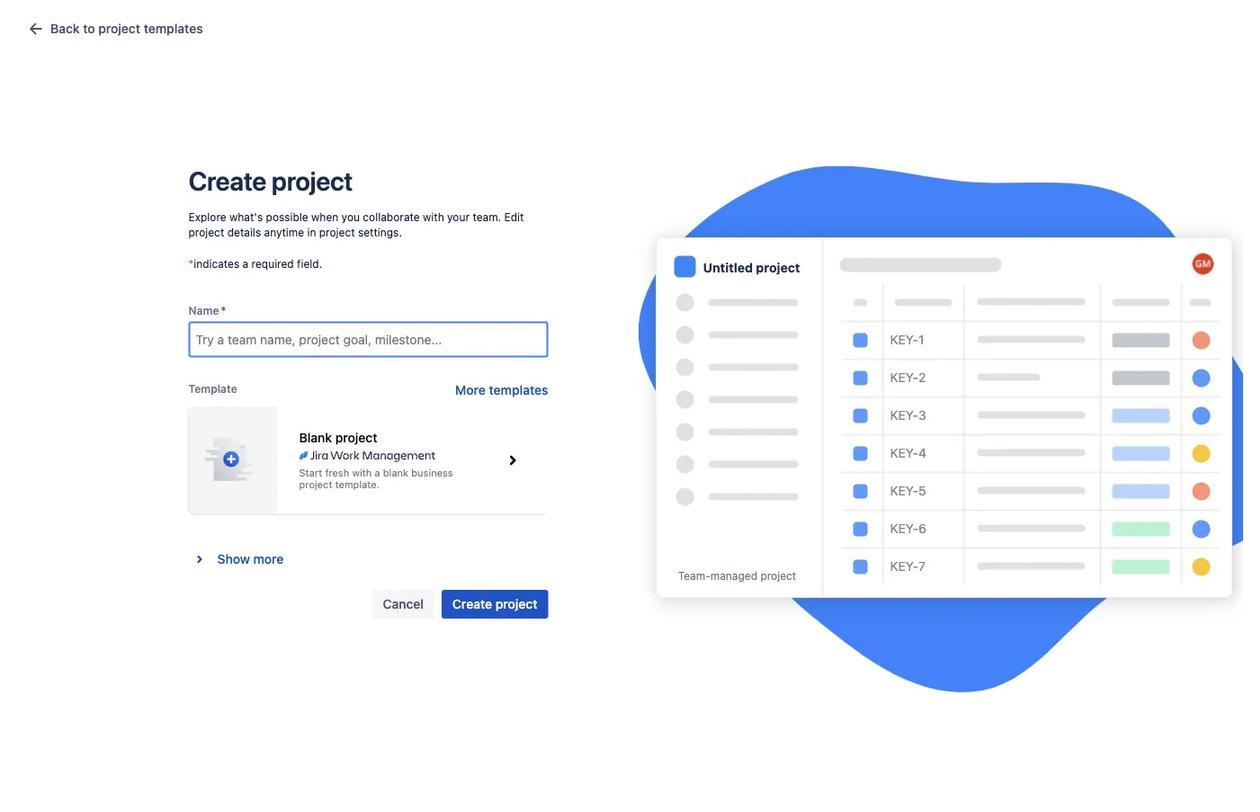 Task type: vqa. For each thing, say whether or not it's contained in the screenshot.
Open in Google Sheets ICON on the top right
no



Task type: describe. For each thing, give the bounding box(es) containing it.
medium link
[[473, 323, 514, 338]]

unassigned image
[[268, 506, 297, 534]]

possible
[[266, 211, 308, 223]]

types
[[851, 219, 884, 234]]

your inside use projects to manage all your work in one place and stay aligned with stakeholders.
[[924, 430, 949, 444]]

you'll
[[266, 430, 298, 444]]

start fresh with a blank business project template.
[[299, 467, 453, 490]]

more templates button
[[455, 381, 548, 399]]

medium image
[[483, 300, 504, 321]]

in inside 'explore what's possible when you collaborate with your team. edit project details anytime in project settings.'
[[307, 226, 316, 239]]

key-1
[[890, 332, 924, 347]]

create an item
[[331, 448, 416, 462]]

related projects
[[766, 396, 876, 413]]

with inside start fresh with a blank business project template.
[[352, 467, 372, 479]]

when
[[311, 211, 338, 223]]

2 vertical spatial projects
[[1042, 658, 1091, 673]]

key- for key-5
[[890, 483, 919, 498]]

templates inside back to project templates button
[[144, 21, 203, 36]]

blank
[[299, 430, 332, 445]]

to right items
[[458, 430, 470, 444]]

more
[[455, 383, 486, 397]]

key-2
[[890, 370, 926, 385]]

related
[[766, 396, 817, 413]]

2
[[919, 370, 926, 385]]

highest image
[[323, 300, 344, 321]]

need
[[301, 430, 330, 444]]

task
[[823, 178, 847, 193]]

required
[[252, 258, 294, 270]]

medium
[[473, 324, 514, 337]]

1
[[919, 332, 924, 347]]

with inside use projects to manage all your work in one place and stay aligned with stakeholders.
[[1156, 430, 1180, 444]]

use projects to manage all your work in one place and stay aligned with stakeholders.
[[766, 430, 1180, 462]]

settings.
[[358, 226, 402, 239]]

key-4
[[890, 445, 927, 460]]

unassigned
[[306, 512, 374, 527]]

key- for key-6
[[890, 521, 919, 536]]

place
[[1023, 430, 1054, 444]]

managed
[[710, 569, 757, 582]]

untitled
[[703, 260, 753, 275]]

back to project templates
[[50, 21, 203, 36]]

explore what's possible when you collaborate with your team. edit project details anytime in project settings.
[[188, 211, 524, 239]]

0 horizontal spatial create project
[[188, 165, 353, 196]]

project inside create project button
[[495, 597, 538, 612]]

name *
[[188, 304, 226, 317]]

projects for use
[[792, 430, 839, 444]]

create project button
[[442, 590, 548, 619]]

back to project templates button
[[14, 14, 214, 43]]

cancel button
[[372, 590, 434, 619]]

view
[[993, 658, 1022, 673]]

field.
[[297, 258, 322, 270]]

1 vertical spatial *
[[221, 304, 226, 317]]

create a project
[[869, 658, 964, 673]]

people
[[613, 430, 652, 444]]

you
[[341, 211, 360, 223]]

highest
[[313, 324, 354, 337]]

blank project
[[299, 430, 377, 445]]

in inside use projects to manage all your work in one place and stay aligned with stakeholders.
[[984, 430, 994, 444]]

stakeholders.
[[766, 448, 844, 462]]

project inside key-7 team-managed project
[[761, 569, 796, 582]]

anytime
[[264, 226, 304, 239]]

in inside you'll need to create a few items to assign work to the right people in your team.
[[656, 430, 666, 444]]

%
[[1113, 178, 1125, 193]]

indicates
[[194, 258, 239, 270]]

manage types link
[[759, 212, 895, 241]]

your inside you'll need to create a few items to assign work to the right people in your team.
[[266, 448, 292, 462]]

right
[[582, 430, 609, 444]]

team workload
[[266, 396, 368, 413]]

high
[[401, 324, 426, 337]]

and
[[1058, 430, 1079, 444]]

highest link
[[313, 323, 354, 338]]

key-6
[[890, 521, 927, 536]]

create project inside button
[[452, 597, 538, 612]]

create a project button
[[858, 651, 975, 680]]

view all projects link
[[982, 651, 1102, 680]]

4
[[919, 445, 927, 460]]

stay
[[1083, 430, 1107, 444]]

key- for key-4
[[890, 445, 919, 460]]

work inside use projects to manage all your work in one place and stay aligned with stakeholders.
[[953, 430, 981, 444]]

team-
[[678, 569, 711, 582]]

collaborate
[[363, 211, 420, 223]]

name
[[188, 304, 219, 317]]

fresh
[[325, 467, 349, 479]]

high link
[[401, 323, 426, 338]]

key-7 team-managed project
[[678, 559, 926, 582]]



Task type: locate. For each thing, give the bounding box(es) containing it.
0 vertical spatial *
[[188, 258, 194, 270]]

team. inside 'explore what's possible when you collaborate with your team. edit project details anytime in project settings.'
[[473, 211, 501, 223]]

few
[[399, 430, 420, 444]]

5 key- from the top
[[890, 483, 919, 498]]

1 horizontal spatial create project
[[452, 597, 538, 612]]

lowest link
[[636, 323, 672, 338]]

team. down blank
[[295, 448, 328, 462]]

the
[[560, 430, 579, 444]]

1 horizontal spatial team.
[[473, 211, 501, 223]]

6
[[919, 521, 927, 536]]

your up 4
[[924, 430, 949, 444]]

Search field
[[902, 10, 1082, 39]]

in left one
[[984, 430, 994, 444]]

3
[[919, 408, 926, 422]]

a inside start fresh with a blank business project template.
[[375, 467, 380, 479]]

1 vertical spatial create project
[[452, 597, 538, 612]]

an
[[373, 448, 387, 462]]

key- up key-2
[[890, 332, 919, 347]]

0 horizontal spatial templates
[[144, 21, 203, 36]]

0 horizontal spatial with
[[352, 467, 372, 479]]

with inside 'explore what's possible when you collaborate with your team. edit project details anytime in project settings.'
[[423, 211, 444, 223]]

0 vertical spatial with
[[423, 211, 444, 223]]

2 vertical spatial your
[[266, 448, 292, 462]]

0 horizontal spatial your
[[266, 448, 292, 462]]

create project
[[188, 165, 353, 196], [452, 597, 538, 612]]

team. inside you'll need to create a few items to assign work to the right people in your team.
[[295, 448, 328, 462]]

with down create an item link
[[352, 467, 372, 479]]

high image
[[403, 300, 424, 321]]

1 vertical spatial all
[[1025, 658, 1039, 673]]

1 horizontal spatial in
[[656, 430, 666, 444]]

items
[[423, 430, 455, 444]]

1 vertical spatial templates
[[489, 383, 548, 397]]

7
[[919, 559, 926, 573]]

more
[[253, 552, 284, 567]]

back
[[50, 21, 80, 36]]

manage types
[[800, 219, 884, 234]]

key- down the 'key-5'
[[890, 521, 919, 536]]

a inside button
[[912, 658, 919, 673]]

to left manage
[[843, 430, 854, 444]]

key- for key-2
[[890, 370, 919, 385]]

2 horizontal spatial your
[[924, 430, 949, 444]]

with
[[423, 211, 444, 223], [1156, 430, 1180, 444], [352, 467, 372, 479]]

use
[[766, 430, 789, 444]]

templates
[[144, 21, 203, 36], [489, 383, 548, 397]]

create
[[188, 165, 266, 196], [331, 448, 370, 462], [452, 597, 492, 612], [869, 658, 909, 673]]

0 horizontal spatial team.
[[295, 448, 328, 462]]

team. left 'edit'
[[473, 211, 501, 223]]

Try a team name, project goal, milestone... field
[[190, 323, 547, 356]]

project inside back to project templates button
[[98, 21, 140, 36]]

a inside you'll need to create a few items to assign work to the right people in your team.
[[388, 430, 395, 444]]

to right back
[[83, 21, 95, 36]]

primary element
[[11, 0, 902, 50]]

0 %
[[1105, 178, 1125, 193]]

0 vertical spatial all
[[907, 430, 920, 444]]

key-3
[[890, 408, 926, 422]]

work up change template image
[[514, 430, 542, 444]]

more templates
[[455, 383, 548, 397]]

all inside use projects to manage all your work in one place and stay aligned with stakeholders.
[[907, 430, 920, 444]]

1 vertical spatial your
[[924, 430, 949, 444]]

1 work from the left
[[514, 430, 542, 444]]

key- down manage
[[890, 445, 919, 460]]

sub-
[[795, 178, 823, 193]]

2 vertical spatial with
[[352, 467, 372, 479]]

* indicates a required field.
[[188, 258, 322, 270]]

template.
[[335, 479, 380, 490]]

assign
[[473, 430, 510, 444]]

2 key- from the top
[[890, 370, 919, 385]]

view all projects
[[993, 658, 1091, 673]]

projects
[[821, 396, 876, 413], [792, 430, 839, 444], [1042, 658, 1091, 673]]

2 work from the left
[[953, 430, 981, 444]]

1 vertical spatial with
[[1156, 430, 1180, 444]]

key-5
[[890, 483, 926, 498]]

work inside you'll need to create a few items to assign work to the right people in your team.
[[514, 430, 542, 444]]

create an item link
[[331, 448, 416, 462]]

to inside use projects to manage all your work in one place and stay aligned with stakeholders.
[[843, 430, 854, 444]]

team.
[[473, 211, 501, 223], [295, 448, 328, 462]]

your down you'll
[[266, 448, 292, 462]]

in right the people
[[656, 430, 666, 444]]

work
[[514, 430, 542, 444], [953, 430, 981, 444]]

0
[[1105, 178, 1113, 193]]

0 horizontal spatial work
[[514, 430, 542, 444]]

0 horizontal spatial in
[[307, 226, 316, 239]]

what's
[[229, 211, 263, 223]]

6 key- from the top
[[890, 521, 919, 536]]

key-
[[890, 332, 919, 347], [890, 370, 919, 385], [890, 408, 919, 422], [890, 445, 919, 460], [890, 483, 919, 498], [890, 521, 919, 536], [890, 559, 919, 573]]

* up 'name'
[[188, 258, 194, 270]]

project inside create a project button
[[922, 658, 964, 673]]

show
[[217, 552, 250, 567]]

blank
[[383, 467, 408, 479]]

key- for key-3
[[890, 408, 919, 422]]

jira image
[[47, 14, 93, 36], [47, 14, 93, 36]]

2 horizontal spatial in
[[984, 430, 994, 444]]

templates image
[[25, 18, 47, 40]]

key- up key-6
[[890, 483, 919, 498]]

all right view
[[1025, 658, 1039, 673]]

in down when
[[307, 226, 316, 239]]

show more button
[[188, 543, 291, 576]]

key- down key-1
[[890, 370, 919, 385]]

key- for key-1
[[890, 332, 919, 347]]

key- inside key-7 team-managed project
[[890, 559, 919, 573]]

item
[[391, 448, 416, 462]]

jira work management image
[[299, 449, 435, 463], [299, 449, 435, 463]]

you'll need to create a few items to assign work to the right people in your team.
[[266, 430, 666, 462]]

7 key- from the top
[[890, 559, 919, 573]]

your left 'edit'
[[447, 211, 470, 223]]

1 horizontal spatial templates
[[489, 383, 548, 397]]

a
[[243, 258, 248, 270], [388, 430, 395, 444], [375, 467, 380, 479], [912, 658, 919, 673]]

with right "aligned"
[[1156, 430, 1180, 444]]

change template image
[[498, 446, 527, 475]]

business
[[411, 467, 453, 479]]

sub-task
[[795, 178, 847, 193]]

1 horizontal spatial *
[[221, 304, 226, 317]]

to inside button
[[83, 21, 95, 36]]

team
[[266, 396, 303, 413]]

to
[[83, 21, 95, 36], [333, 430, 345, 444], [458, 430, 470, 444], [545, 430, 557, 444], [843, 430, 854, 444]]

lowest image
[[643, 300, 665, 321]]

start
[[299, 467, 322, 479]]

projects inside use projects to manage all your work in one place and stay aligned with stakeholders.
[[792, 430, 839, 444]]

untitled project
[[703, 260, 800, 275]]

1 horizontal spatial all
[[1025, 658, 1039, 673]]

* right 'name'
[[221, 304, 226, 317]]

manage
[[800, 219, 848, 234]]

1 vertical spatial team.
[[295, 448, 328, 462]]

create inside button
[[452, 597, 492, 612]]

to right blank
[[333, 430, 345, 444]]

projects right view
[[1042, 658, 1091, 673]]

cancel
[[383, 597, 424, 612]]

all up key-4 on the bottom right
[[907, 430, 920, 444]]

0 horizontal spatial all
[[907, 430, 920, 444]]

banner
[[0, 0, 1244, 50]]

your inside 'explore what's possible when you collaborate with your team. edit project details anytime in project settings.'
[[447, 211, 470, 223]]

project inside start fresh with a blank business project template.
[[299, 479, 332, 490]]

1 horizontal spatial with
[[423, 211, 444, 223]]

explore
[[188, 211, 226, 223]]

template
[[188, 382, 237, 395]]

1 vertical spatial projects
[[792, 430, 839, 444]]

3 key- from the top
[[890, 408, 919, 422]]

2 horizontal spatial with
[[1156, 430, 1180, 444]]

with right collaborate
[[423, 211, 444, 223]]

0 vertical spatial templates
[[144, 21, 203, 36]]

templates inside more templates button
[[489, 383, 548, 397]]

5
[[919, 483, 926, 498]]

one
[[998, 430, 1019, 444]]

key- down key-6
[[890, 559, 919, 573]]

key- up manage
[[890, 408, 919, 422]]

project
[[98, 21, 140, 36], [272, 165, 353, 196], [188, 226, 224, 239], [319, 226, 355, 239], [756, 260, 800, 275], [335, 430, 377, 445], [299, 479, 332, 490], [761, 569, 796, 582], [495, 597, 538, 612], [922, 658, 964, 673]]

0 vertical spatial create project
[[188, 165, 353, 196]]

manage
[[858, 430, 904, 444]]

0 horizontal spatial *
[[188, 258, 194, 270]]

1 key- from the top
[[890, 332, 919, 347]]

to left the
[[545, 430, 557, 444]]

projects up stakeholders.
[[792, 430, 839, 444]]

illustration showing preview of jira project interface after the project creation is done image
[[638, 166, 1244, 693]]

1 horizontal spatial work
[[953, 430, 981, 444]]

0 vertical spatial projects
[[821, 396, 876, 413]]

details
[[227, 226, 261, 239]]

aligned
[[1110, 430, 1152, 444]]

create inside button
[[869, 658, 909, 673]]

0 vertical spatial your
[[447, 211, 470, 223]]

0 vertical spatial team.
[[473, 211, 501, 223]]

4 key- from the top
[[890, 445, 919, 460]]

edit
[[504, 211, 524, 223]]

projects for related
[[821, 396, 876, 413]]

workload
[[306, 396, 368, 413]]

work left one
[[953, 430, 981, 444]]

projects up manage
[[821, 396, 876, 413]]

1 horizontal spatial your
[[447, 211, 470, 223]]

lowest
[[636, 324, 672, 337]]



